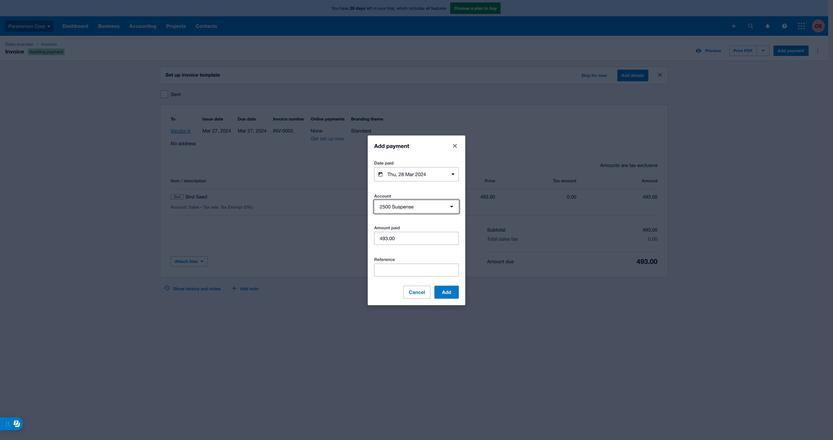Task type: locate. For each thing, give the bounding box(es) containing it.
column header
[[171, 177, 333, 185], [333, 177, 414, 185], [414, 177, 495, 185], [495, 177, 577, 185], [577, 177, 658, 185]]

5 column header from the left
[[577, 177, 658, 185]]

cell
[[171, 193, 333, 201], [333, 193, 414, 201], [414, 193, 495, 201], [495, 193, 577, 201], [577, 193, 658, 201]]

3 cell from the left
[[414, 193, 495, 201]]

banner
[[0, 0, 828, 36]]

row
[[171, 177, 658, 189], [171, 189, 658, 216]]

3 column header from the left
[[414, 177, 495, 185]]

table
[[171, 169, 658, 216]]

None text field
[[375, 264, 459, 277]]

0 vertical spatial row
[[171, 177, 658, 189]]

2 row from the top
[[171, 189, 658, 216]]

4 column header from the left
[[495, 177, 577, 185]]

svg image
[[798, 23, 805, 29], [748, 24, 753, 28], [732, 24, 736, 28]]

close image
[[658, 73, 662, 77]]

svg image
[[766, 24, 770, 28], [782, 24, 787, 28], [47, 26, 50, 27]]

0 horizontal spatial svg image
[[732, 24, 736, 28]]

1 row from the top
[[171, 177, 658, 189]]

dialog
[[368, 136, 465, 305]]

1 horizontal spatial svg image
[[766, 24, 770, 28]]

1 vertical spatial row
[[171, 189, 658, 216]]

4 cell from the left
[[495, 193, 577, 201]]



Task type: describe. For each thing, give the bounding box(es) containing it.
5 cell from the left
[[577, 193, 658, 201]]

1 column header from the left
[[171, 177, 333, 185]]

2 horizontal spatial svg image
[[798, 23, 805, 29]]

1 horizontal spatial svg image
[[748, 24, 753, 28]]

2 cell from the left
[[333, 193, 414, 201]]

1 cell from the left
[[171, 193, 333, 201]]

2 horizontal spatial svg image
[[782, 24, 787, 28]]

2 column header from the left
[[333, 177, 414, 185]]

0.00 text field
[[375, 232, 459, 245]]

0 horizontal spatial svg image
[[47, 26, 50, 27]]



Task type: vqa. For each thing, say whether or not it's contained in the screenshot.
the above.
no



